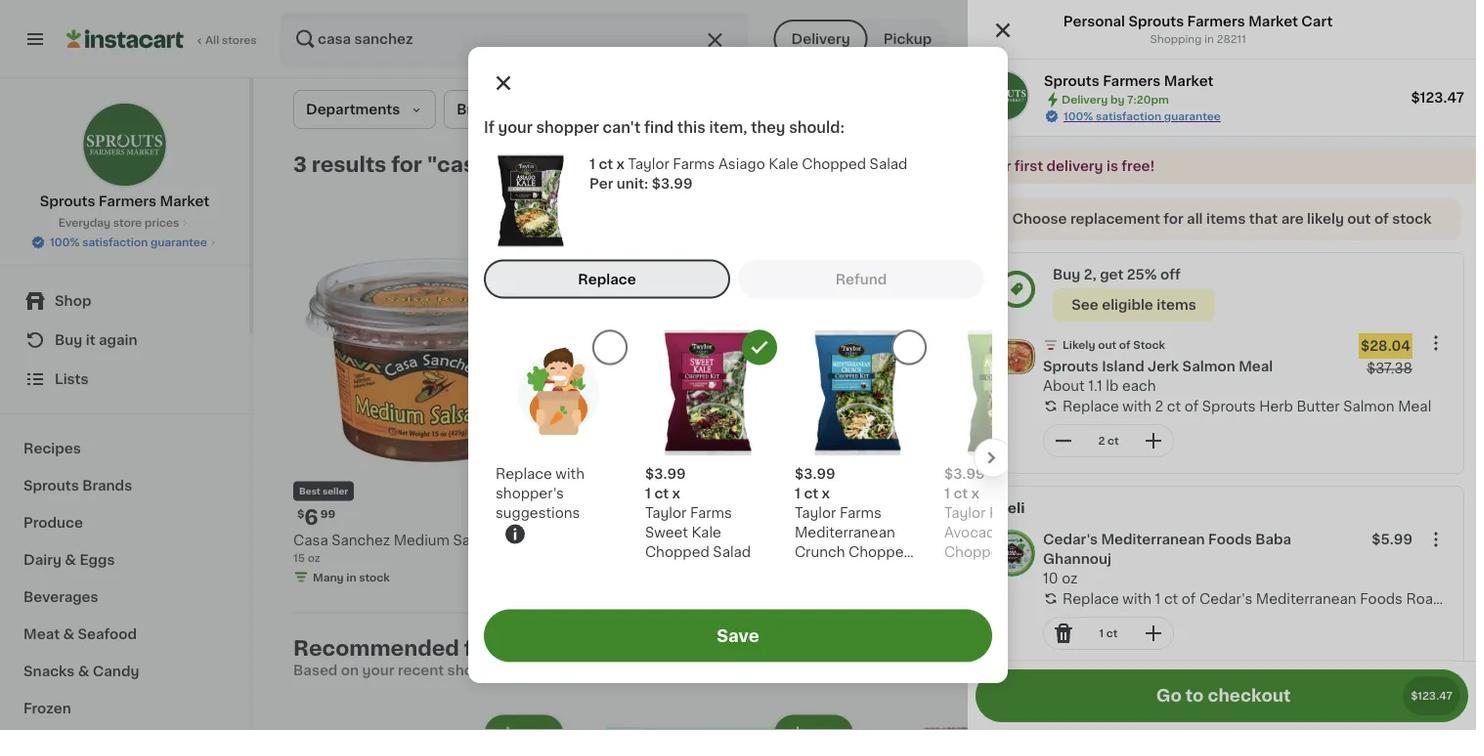 Task type: locate. For each thing, give the bounding box(es) containing it.
for inside the recommended for you based on your recent shopping activity
[[464, 638, 495, 659]]

0 horizontal spatial kit
[[836, 565, 855, 578]]

1 right remove cedar's mediterranean foods baba ghannouj icon
[[1099, 628, 1104, 639]]

salad inside 1 ct x taylor farms asiago kale chopped salad per unit: $3.99
[[870, 157, 908, 171]]

1 6 from the left
[[304, 507, 318, 528]]

0 vertical spatial foods
[[1208, 533, 1252, 546]]

produce
[[23, 516, 83, 530]]

salmon right jerk
[[1182, 360, 1235, 373]]

delivery
[[1203, 32, 1266, 46], [791, 32, 850, 46], [1062, 94, 1108, 105]]

1 vertical spatial satisfaction
[[82, 237, 148, 248]]

0 horizontal spatial cedar's
[[1043, 533, 1098, 546]]

replace inside coupon-wrapper element
[[1063, 399, 1119, 413]]

items down 'off'
[[1157, 298, 1196, 312]]

replace up shopper's
[[496, 467, 552, 481]]

100% up delivery
[[1064, 111, 1093, 122]]

1 casa from the left
[[293, 533, 328, 547]]

by up 100% satisfaction guarantee link on the right of the page
[[1110, 94, 1125, 105]]

salsa right mild
[[716, 533, 753, 547]]

1 horizontal spatial oz
[[1062, 572, 1078, 586]]

3 sanchez from the left
[[911, 533, 970, 547]]

0 horizontal spatial kale
[[692, 526, 721, 539]]

replace with shopper's suggestions
[[496, 467, 585, 520]]

x for $3.99 1 ct x taylor farms avocado ranch chopped salad kit
[[971, 486, 979, 500]]

7:20pm up 100% satisfaction guarantee link on the right of the page
[[1127, 94, 1169, 105]]

1 horizontal spatial 7:20pm
[[1292, 32, 1349, 46]]

1 horizontal spatial for
[[464, 638, 495, 659]]

2 horizontal spatial mediterranean
[[1256, 592, 1356, 606]]

activity
[[517, 663, 570, 677]]

taylor up avocado on the bottom right of page
[[944, 506, 986, 520]]

2 vertical spatial for
[[464, 638, 495, 659]]

$123.47
[[1411, 91, 1464, 105], [1411, 691, 1453, 701]]

0 horizontal spatial add
[[523, 239, 552, 253]]

road
[[1117, 32, 1156, 46]]

1 product group from the top
[[980, 326, 1463, 465]]

2 product group from the top
[[980, 522, 1476, 658]]

2 roja from the left
[[756, 533, 787, 547]]

your down recommended
[[362, 663, 394, 677]]

per
[[589, 177, 613, 190]]

best
[[299, 487, 320, 496]]

cart
[[1301, 15, 1333, 28]]

1 vertical spatial out
[[1098, 340, 1116, 350]]

chopped inside $3.99 1 ct x taylor farms sweet kale chopped salad
[[645, 545, 709, 559]]

0 vertical spatial cedar's
[[1043, 533, 1098, 546]]

$3.99 up avocado on the bottom right of page
[[944, 467, 985, 481]]

2 horizontal spatial for
[[1164, 212, 1183, 226]]

taylor up sweet
[[645, 506, 687, 520]]

product group containing cedar's mediterranean foods baba ghannouj
[[980, 522, 1476, 658]]

Taylor Farms Mediterranean Crunch Chopped Salad Kit checkbox
[[891, 330, 927, 365]]

recommended
[[293, 638, 459, 659]]

your inside the recommended for you based on your recent shopping activity
[[362, 663, 394, 677]]

sanchez inside button
[[621, 533, 680, 547]]

0 vertical spatial buy
[[1053, 268, 1081, 282]]

farms for $3.99 1 ct x taylor farms mediterranean crunch chopped salad kit
[[840, 506, 882, 520]]

1 horizontal spatial $
[[877, 508, 884, 519]]

farms up crunch
[[840, 506, 882, 520]]

replace up 1 ct
[[1063, 592, 1119, 606]]

ct inside $3.99 1 ct x taylor farms mediterranean crunch chopped salad kit
[[804, 486, 818, 500]]

replace button
[[484, 260, 730, 299]]

1 up increment quantity of cedar's mediterranean foods baba ghannouj image
[[1155, 592, 1161, 606]]

product group containing casa sanchez mild salsa roja
[[583, 223, 857, 589]]

1 vertical spatial cedar's
[[1199, 592, 1252, 606]]

0 vertical spatial kale
[[769, 157, 798, 171]]

in left 28211
[[1205, 34, 1214, 44]]

2 horizontal spatial farmers
[[1187, 15, 1245, 28]]

instacart logo image
[[66, 27, 184, 51]]

1 vertical spatial 7:20pm
[[1127, 94, 1169, 105]]

$ for 6
[[297, 508, 304, 519]]

foods
[[1208, 533, 1252, 546], [1360, 592, 1403, 606]]

brands
[[82, 479, 132, 493]]

taylor inside "$3.99 1 ct x taylor farms avocado ranch chopped salad kit"
[[944, 506, 986, 520]]

chopped inside 1 ct x taylor farms asiago kale chopped salad per unit: $3.99
[[802, 157, 866, 171]]

1 inside 1 ct x taylor farms asiago kale chopped salad per unit: $3.99
[[589, 157, 595, 171]]

farmers inside sprouts farmers market "link"
[[99, 195, 156, 208]]

you
[[500, 638, 541, 659]]

for left all
[[1164, 212, 1183, 226]]

1 vertical spatial market
[[1164, 74, 1214, 88]]

of down sprouts island jerk salmon meal button
[[1184, 399, 1199, 413]]

save button
[[484, 610, 992, 662]]

1 horizontal spatial farmers
[[1103, 74, 1161, 88]]

0 horizontal spatial salsa
[[453, 533, 490, 547]]

1 $ from the left
[[297, 508, 304, 519]]

kit inside "$3.99 1 ct x taylor farms avocado ranch chopped salad kit"
[[944, 565, 963, 578]]

in right many
[[346, 572, 356, 583]]

roja down suggestions
[[493, 533, 524, 547]]

0 horizontal spatial your
[[362, 663, 394, 677]]

2 add button from the left
[[1066, 229, 1141, 264]]

chopped down should:
[[802, 157, 866, 171]]

$3.99 for $3.99 1 ct x taylor farms mediterranean crunch chopped salad kit
[[795, 467, 835, 481]]

&
[[65, 553, 76, 567], [63, 628, 74, 641], [78, 665, 89, 678]]

jerk
[[1148, 360, 1179, 373]]

0 vertical spatial items
[[1206, 212, 1246, 226]]

farms inside 1 ct x taylor farms asiago kale chopped salad per unit: $3.99
[[673, 157, 715, 171]]

roja left crunch
[[756, 533, 787, 547]]

sprouts island jerk salmon meal image
[[988, 333, 1035, 380]]

100% down everyday
[[50, 237, 80, 248]]

farms inside "$3.99 1 ct x taylor farms avocado ranch chopped salad kit"
[[989, 506, 1031, 520]]

x up crunch
[[822, 486, 830, 500]]

0 horizontal spatial satisfaction
[[82, 237, 148, 248]]

cedar's down 'cedar's mediterranean foods baba ghannouj' button
[[1199, 592, 1252, 606]]

buy inside "link"
[[55, 333, 82, 347]]

2 add from the left
[[1103, 239, 1131, 253]]

replace for replace
[[578, 272, 636, 286]]

foods left baba
[[1208, 533, 1252, 546]]

2 casa from the left
[[583, 533, 618, 547]]

taylor inside $3.99 1 ct x taylor farms mediterranean crunch chopped salad kit
[[795, 506, 836, 520]]

increment quantity of cedar's mediterranean foods baba ghannouj image
[[1142, 622, 1165, 645]]

kit inside $3.99 1 ct x taylor farms mediterranean crunch chopped salad kit
[[836, 565, 855, 578]]

sanchez left mild
[[621, 533, 680, 547]]

replacement
[[1070, 212, 1160, 226]]

2 horizontal spatial salsa
[[873, 553, 909, 566]]

2 6 from the left
[[884, 507, 898, 528]]

farmers up 28211
[[1187, 15, 1245, 28]]

1 horizontal spatial market
[[1164, 74, 1214, 88]]

buy left it
[[55, 333, 82, 347]]

sprouts inside "link"
[[40, 195, 95, 208]]

x down 'next items' image at the right of page
[[971, 486, 979, 500]]

chopped inside $3.99 1 ct x taylor farms mediterranean crunch chopped salad kit
[[849, 545, 913, 559]]

2 $ from the left
[[877, 508, 884, 519]]

0 vertical spatial with
[[1123, 399, 1152, 413]]

satisfaction
[[1096, 111, 1161, 122], [82, 237, 148, 248]]

1 vertical spatial in
[[346, 572, 356, 583]]

0 horizontal spatial for
[[391, 154, 422, 174]]

replace inside 'button'
[[578, 272, 636, 286]]

guarantee inside button
[[150, 237, 207, 248]]

snacks & candy
[[23, 665, 139, 678]]

1 ct x  taylor farms mediterranean crunch chopped salad kit - slide 3 of 11 group
[[795, 330, 927, 578]]

casa right crunch
[[873, 533, 908, 547]]

1 vertical spatial 100% satisfaction guarantee
[[50, 237, 207, 248]]

taylor for $3.99 1 ct x taylor farms sweet kale chopped salad
[[645, 506, 687, 520]]

delivery left pickup "button"
[[791, 32, 850, 46]]

mediterranean inside $3.99 1 ct x taylor farms mediterranean crunch chopped salad kit
[[795, 526, 895, 539]]

mediterranean inside cedar's mediterranean foods baba ghannouj 10 oz
[[1101, 533, 1205, 546]]

mediterranean for taylor
[[795, 526, 895, 539]]

satisfaction inside button
[[82, 237, 148, 248]]

chopped down avocado on the bottom right of page
[[944, 545, 1009, 559]]

kit down avocado on the bottom right of page
[[944, 565, 963, 578]]

all stores link
[[66, 12, 258, 66]]

0 horizontal spatial oz
[[308, 552, 320, 563]]

1 inside "$3.99 1 ct x taylor farms avocado ranch chopped salad kit"
[[944, 486, 950, 500]]

10
[[1043, 572, 1058, 586]]

1 horizontal spatial salmon
[[1343, 399, 1395, 413]]

unit:
[[617, 177, 648, 190]]

1 up per on the top left of the page
[[589, 157, 595, 171]]

shopping
[[447, 663, 514, 677]]

100% satisfaction guarantee
[[1064, 111, 1221, 122], [50, 237, 207, 248]]

add for casa sanchez pico de gallo chunky salsa
[[1103, 239, 1131, 253]]

market inside personal sprouts farmers market cart shopping in 28211
[[1248, 15, 1298, 28]]

$3.99 inside "$3.99 1 ct x taylor farms avocado ranch chopped salad kit"
[[944, 467, 985, 481]]

6 inside $ 6 casa sanchez pico de gallo chunky salsa
[[884, 507, 898, 528]]

$ inside $ 6 99
[[297, 508, 304, 519]]

with for shopper's
[[556, 467, 585, 481]]

go
[[1156, 688, 1182, 704]]

$37.38
[[1367, 362, 1413, 375]]

0 vertical spatial oz
[[308, 552, 320, 563]]

with inside replace with shopper's suggestions
[[556, 467, 585, 481]]

roja inside button
[[756, 533, 787, 547]]

cedar's mediterranean foods baba ghannouj button
[[1043, 530, 1349, 569]]

add down replacement
[[1103, 239, 1131, 253]]

taylor up crunch
[[795, 506, 836, 520]]

2 vertical spatial farmers
[[99, 195, 156, 208]]

should:
[[789, 120, 845, 135]]

stock
[[1392, 212, 1432, 226], [359, 572, 390, 583]]

ghannouj
[[1043, 552, 1111, 566]]

farms down this
[[673, 157, 715, 171]]

Replace with shopper's suggestions checkbox
[[592, 330, 628, 365]]

x up sweet
[[672, 486, 680, 500]]

satisfaction down the everyday store prices
[[82, 237, 148, 248]]

$3.99 for $3.99 1 ct x taylor farms sweet kale chopped salad
[[645, 467, 686, 481]]

oz inside cedar's mediterranean foods baba ghannouj 10 oz
[[1062, 572, 1078, 586]]

taylor inside $3.99 1 ct x taylor farms sweet kale chopped salad
[[645, 506, 687, 520]]

casa left sweet
[[583, 533, 618, 547]]

shopper's
[[496, 486, 564, 500]]

25%
[[1127, 268, 1157, 282]]

buy for buy it again
[[55, 333, 82, 347]]

casa up 15
[[293, 533, 328, 547]]

1 vertical spatial oz
[[1062, 572, 1078, 586]]

salsa right medium
[[453, 533, 490, 547]]

casa
[[293, 533, 328, 547], [583, 533, 618, 547], [873, 533, 908, 547]]

salmon down $37.38 at right
[[1343, 399, 1395, 413]]

foods left roasted
[[1360, 592, 1403, 606]]

with down each
[[1123, 399, 1152, 413]]

x inside $3.99 1 ct x taylor farms mediterranean crunch chopped salad kit
[[822, 486, 830, 500]]

snacks
[[23, 665, 75, 678]]

1 ct x taylor farms asiago kale chopped salad per unit: $3.99
[[589, 157, 908, 190]]

$3.99 inside $3.99 1 ct x taylor farms mediterranean crunch chopped salad kit
[[795, 467, 835, 481]]

1 horizontal spatial 6
[[884, 507, 898, 528]]

items right all
[[1206, 212, 1246, 226]]

add button
[[486, 229, 562, 264], [1066, 229, 1141, 264]]

1 horizontal spatial satisfaction
[[1096, 111, 1161, 122]]

0 horizontal spatial add button
[[486, 229, 562, 264]]

0 vertical spatial stock
[[1392, 212, 1432, 226]]

1 horizontal spatial kale
[[769, 157, 798, 171]]

2 horizontal spatial delivery
[[1203, 32, 1266, 46]]

mediterranean up ghannouj
[[1101, 533, 1205, 546]]

1 vertical spatial delivery by 7:20pm
[[1062, 94, 1169, 105]]

$ inside $ 6 casa sanchez pico de gallo chunky salsa
[[877, 508, 884, 519]]

salad inside $3.99 1 ct x taylor farms mediterranean crunch chopped salad kit
[[795, 565, 833, 578]]

sprouts down recipes
[[23, 479, 79, 493]]

& left candy
[[78, 665, 89, 678]]

sprouts up everyday
[[40, 195, 95, 208]]

kit
[[836, 565, 855, 578], [944, 565, 963, 578]]

1 vertical spatial farmers
[[1103, 74, 1161, 88]]

2 vertical spatial market
[[160, 195, 209, 208]]

6 left avocado on the bottom right of page
[[884, 507, 898, 528]]

delivery
[[1046, 159, 1103, 173]]

sanchez left pico
[[911, 533, 970, 547]]

casa inside casa sanchez medium salsa roja 15 oz
[[293, 533, 328, 547]]

3 results for "casa sanchez"
[[293, 154, 594, 174]]

1 horizontal spatial your
[[498, 120, 533, 135]]

farmers up store
[[99, 195, 156, 208]]

1 horizontal spatial meal
[[1398, 399, 1431, 413]]

replace down 1.1
[[1063, 399, 1119, 413]]

2 vertical spatial &
[[78, 665, 89, 678]]

farms inside $3.99 1 ct x taylor farms sweet kale chopped salad
[[690, 506, 732, 520]]

delivery inside delivery by 7:20pm link
[[1203, 32, 1266, 46]]

chopped down sweet
[[645, 545, 709, 559]]

$ 6 99
[[297, 507, 335, 528]]

3
[[293, 154, 307, 174]]

meal up replace with 2 ct of sprouts herb butter salmon meal
[[1239, 360, 1273, 373]]

option group containing replace
[[484, 260, 992, 299]]

x for $3.99 1 ct x taylor farms sweet kale chopped salad
[[672, 486, 680, 500]]

1 vertical spatial guarantee
[[150, 237, 207, 248]]

0 horizontal spatial out
[[1098, 340, 1116, 350]]

next items image
[[979, 439, 1004, 478]]

$ 6 casa sanchez pico de gallo chunky salsa
[[873, 507, 1122, 566]]

with inside coupon-wrapper element
[[1123, 399, 1152, 413]]

replace inside replace with shopper's suggestions
[[496, 467, 552, 481]]

sprouts farmers market link
[[40, 102, 209, 211]]

buy inside coupon-wrapper element
[[1053, 268, 1081, 282]]

$3.99 1 ct x taylor farms sweet kale chopped salad
[[645, 467, 751, 559]]

1 vertical spatial &
[[63, 628, 74, 641]]

mediterranean down baba
[[1256, 592, 1356, 606]]

sanchez inside $ 6 casa sanchez pico de gallo chunky salsa
[[911, 533, 970, 547]]

1 horizontal spatial roja
[[756, 533, 787, 547]]

1 horizontal spatial stock
[[1392, 212, 1432, 226]]

delivery by 7:20pm up 100% satisfaction guarantee link on the right of the page
[[1062, 94, 1169, 105]]

1 roja from the left
[[493, 533, 524, 547]]

1 horizontal spatial delivery
[[1062, 94, 1108, 105]]

delivery by 7:20pm down cart
[[1203, 32, 1349, 46]]

sanchez inside casa sanchez medium salsa roja 15 oz
[[332, 533, 390, 547]]

ct up crunch
[[804, 486, 818, 500]]

product group
[[980, 326, 1463, 465], [980, 522, 1476, 658]]

2 down each
[[1155, 399, 1163, 413]]

0 vertical spatial 2
[[1155, 399, 1163, 413]]

stock right likely
[[1392, 212, 1432, 226]]

meal down $37.38 at right
[[1398, 399, 1431, 413]]

2 horizontal spatial casa
[[873, 533, 908, 547]]

0 horizontal spatial in
[[346, 572, 356, 583]]

salad for $3.99 1 ct x taylor farms avocado ranch chopped salad kit
[[1012, 545, 1050, 559]]

x up the unit:
[[616, 157, 625, 171]]

0 horizontal spatial guarantee
[[150, 237, 207, 248]]

for left "casa
[[391, 154, 422, 174]]

taylor up the unit:
[[628, 157, 669, 171]]

1 add button from the left
[[486, 229, 562, 264]]

that
[[1249, 212, 1278, 226]]

1 horizontal spatial in
[[1205, 34, 1214, 44]]

market up prices
[[160, 195, 209, 208]]

option group
[[484, 260, 992, 299]]

0 vertical spatial satisfaction
[[1096, 111, 1161, 122]]

None search field
[[280, 12, 748, 66]]

chopped for $3.99 1 ct x taylor farms mediterranean crunch chopped salad kit
[[849, 545, 913, 559]]

0 horizontal spatial stock
[[359, 572, 390, 583]]

guarantee down shopping
[[1164, 111, 1221, 122]]

sprouts up about
[[1043, 360, 1098, 373]]

salad for $3.99 1 ct x taylor farms sweet kale chopped salad
[[713, 545, 751, 559]]

crunch
[[795, 545, 845, 559]]

x inside "$3.99 1 ct x taylor farms avocado ranch chopped salad kit"
[[971, 486, 979, 500]]

kit for $3.99 1 ct x taylor farms mediterranean crunch chopped salad kit
[[836, 565, 855, 578]]

0 horizontal spatial 100%
[[50, 237, 80, 248]]

100% satisfaction guarantee down store
[[50, 237, 207, 248]]

& right meat on the left bottom of page
[[63, 628, 74, 641]]

6 for casa sanchez pico de gallo chunky salsa
[[884, 507, 898, 528]]

out
[[1347, 212, 1371, 226], [1098, 340, 1116, 350]]

billingsley
[[1035, 32, 1113, 46]]

mediterranean
[[795, 526, 895, 539], [1101, 533, 1205, 546], [1256, 592, 1356, 606]]

sprouts
[[1129, 15, 1184, 28], [1044, 74, 1099, 88], [40, 195, 95, 208], [1043, 360, 1098, 373], [1202, 399, 1256, 413], [23, 479, 79, 493]]

add button down sanchez"
[[486, 229, 562, 264]]

meat
[[23, 628, 60, 641]]

0 vertical spatial farmers
[[1187, 15, 1245, 28]]

refund button
[[738, 260, 984, 299]]

1 vertical spatial by
[[1110, 94, 1125, 105]]

stock
[[1133, 340, 1165, 350]]

0 horizontal spatial buy
[[55, 333, 82, 347]]

3 casa from the left
[[873, 533, 908, 547]]

replace for replace with 1 ct of cedar's mediterranean foods roasted r
[[1063, 592, 1119, 606]]

salsa right crunch
[[873, 553, 909, 566]]

1 horizontal spatial 100% satisfaction guarantee
[[1064, 111, 1221, 122]]

100% satisfaction guarantee inside 100% satisfaction guarantee button
[[50, 237, 207, 248]]

your right "if"
[[498, 120, 533, 135]]

salsa for mild
[[716, 533, 753, 547]]

snacks & candy link
[[12, 653, 238, 690]]

ct inside 1 ct x taylor farms asiago kale chopped salad per unit: $3.99
[[599, 157, 613, 171]]

roja inside casa sanchez medium salsa roja 15 oz
[[493, 533, 524, 547]]

farms inside $3.99 1 ct x taylor farms mediterranean crunch chopped salad kit
[[840, 506, 882, 520]]

1 horizontal spatial cedar's
[[1199, 592, 1252, 606]]

& for dairy
[[65, 553, 76, 567]]

kit for $3.99 1 ct x taylor farms avocado ranch chopped salad kit
[[944, 565, 963, 578]]

1 horizontal spatial add button
[[1066, 229, 1141, 264]]

$3.99 inside $3.99 1 ct x taylor farms sweet kale chopped salad
[[645, 467, 686, 481]]

2 kit from the left
[[944, 565, 963, 578]]

0 horizontal spatial $
[[297, 508, 304, 519]]

see eligible items button
[[1053, 288, 1215, 322]]

0 vertical spatial sprouts farmers market
[[1044, 74, 1214, 88]]

2 right decrement quantity of sprouts island jerk salmon meal image on the right
[[1098, 435, 1105, 446]]

product group
[[293, 223, 567, 589], [583, 223, 857, 589], [873, 223, 1147, 585], [293, 711, 567, 730], [583, 711, 857, 730], [873, 711, 1147, 730], [1163, 711, 1437, 730]]

$ for casa sanchez pico de gallo chunky salsa
[[877, 508, 884, 519]]

delivery inside delivery button
[[791, 32, 850, 46]]

1 vertical spatial $123.47
[[1411, 691, 1453, 701]]

$3.99 right the unit:
[[652, 177, 693, 190]]

delivery right shopping
[[1203, 32, 1266, 46]]

$3.99 up crunch
[[795, 467, 835, 481]]

2 $123.47 from the top
[[1411, 691, 1453, 701]]

salsa inside casa sanchez medium salsa roja 15 oz
[[453, 533, 490, 547]]

shopper
[[536, 120, 599, 135]]

chopped inside "$3.99 1 ct x taylor farms avocado ranch chopped salad kit"
[[944, 545, 1009, 559]]

sanchez
[[332, 533, 390, 547], [621, 533, 680, 547], [911, 533, 970, 547]]

0 horizontal spatial delivery
[[791, 32, 850, 46]]

2 horizontal spatial market
[[1248, 15, 1298, 28]]

1 vertical spatial for
[[1164, 212, 1183, 226]]

1 vertical spatial salmon
[[1343, 399, 1395, 413]]

0 horizontal spatial salmon
[[1182, 360, 1235, 373]]

market inside "link"
[[160, 195, 209, 208]]

0 horizontal spatial market
[[160, 195, 209, 208]]

delivery up 100% satisfaction guarantee link on the right of the page
[[1062, 94, 1108, 105]]

0 vertical spatial &
[[65, 553, 76, 567]]

1 horizontal spatial salsa
[[716, 533, 753, 547]]

1 horizontal spatial delivery by 7:20pm
[[1203, 32, 1349, 46]]

kit down crunch
[[836, 565, 855, 578]]

0 vertical spatial in
[[1205, 34, 1214, 44]]

0 horizontal spatial 6
[[304, 507, 318, 528]]

guarantee down prices
[[150, 237, 207, 248]]

remove cedar's mediterranean foods baba ghannouj image
[[1052, 622, 1075, 645]]

asiago
[[718, 157, 765, 171]]

1 vertical spatial stock
[[359, 572, 390, 583]]

market left cart
[[1248, 15, 1298, 28]]

1 vertical spatial product group
[[980, 522, 1476, 658]]

lists
[[55, 372, 88, 386]]

x inside $3.99 1 ct x taylor farms sweet kale chopped salad
[[672, 486, 680, 500]]

chopped for $3.99 1 ct x taylor farms avocado ranch chopped salad kit
[[944, 545, 1009, 559]]

free!
[[1122, 159, 1155, 173]]

1 vertical spatial 100%
[[50, 237, 80, 248]]

satisfaction up free!
[[1096, 111, 1161, 122]]

sanchez up many in stock
[[332, 533, 390, 547]]

0 horizontal spatial items
[[1157, 298, 1196, 312]]

pickup button
[[868, 20, 947, 59]]

island
[[1102, 360, 1144, 373]]

replace with shopper's suggestions - slide 1 of 11 group
[[496, 330, 628, 571]]

ct inside $3.99 1 ct x taylor farms sweet kale chopped salad
[[654, 486, 669, 500]]

casa inside button
[[583, 533, 618, 547]]

1 inside $3.99 1 ct x taylor farms sweet kale chopped salad
[[645, 486, 651, 500]]

kale right sweet
[[692, 526, 721, 539]]

items
[[1206, 212, 1246, 226], [1157, 298, 1196, 312]]

cedar's up ghannouj
[[1043, 533, 1098, 546]]

1 sanchez from the left
[[332, 533, 390, 547]]

1
[[589, 157, 595, 171], [645, 486, 651, 500], [795, 486, 801, 500], [944, 486, 950, 500], [1155, 592, 1161, 606], [1099, 628, 1104, 639]]

1 kit from the left
[[836, 565, 855, 578]]

0 horizontal spatial meal
[[1239, 360, 1273, 373]]

salsa inside button
[[716, 533, 753, 547]]

ct up per on the top left of the page
[[599, 157, 613, 171]]

1 vertical spatial kale
[[692, 526, 721, 539]]

delivery by 7:20pm link
[[1171, 27, 1349, 51]]

cedar's inside cedar's mediterranean foods baba ghannouj 10 oz
[[1043, 533, 1098, 546]]

chopped right crunch
[[849, 545, 913, 559]]

sprouts island jerk salmon meal button
[[1043, 357, 1349, 376]]

meal inside sprouts island jerk salmon meal about 1.1 lb each
[[1239, 360, 1273, 373]]

1 add from the left
[[523, 239, 552, 253]]

salsa for medium
[[453, 533, 490, 547]]

likely
[[1307, 212, 1344, 226]]

salad for $3.99 1 ct x taylor farms mediterranean crunch chopped salad kit
[[795, 565, 833, 578]]

salad inside "$3.99 1 ct x taylor farms avocado ranch chopped salad kit"
[[1012, 545, 1050, 559]]

1 horizontal spatial casa
[[583, 533, 618, 547]]

market
[[1248, 15, 1298, 28], [1164, 74, 1214, 88], [160, 195, 209, 208]]

6 left 99
[[304, 507, 318, 528]]

salad
[[870, 157, 908, 171], [713, 545, 751, 559], [1012, 545, 1050, 559], [795, 565, 833, 578]]

with up increment quantity of cedar's mediterranean foods baba ghannouj image
[[1123, 592, 1152, 606]]

ct left increment quantity of sprouts island jerk salmon meal image
[[1108, 435, 1119, 446]]

sprouts farmers market up 100% satisfaction guarantee link on the right of the page
[[1044, 74, 1214, 88]]

1 up avocado on the bottom right of page
[[944, 486, 950, 500]]

farms up mild
[[690, 506, 732, 520]]

0 horizontal spatial casa
[[293, 533, 328, 547]]

find
[[644, 120, 674, 135]]

salsa
[[453, 533, 490, 547], [716, 533, 753, 547], [873, 553, 909, 566]]

oz inside casa sanchez medium salsa roja 15 oz
[[308, 552, 320, 563]]

2 sanchez from the left
[[621, 533, 680, 547]]

many
[[313, 572, 344, 583]]

1 horizontal spatial 2
[[1155, 399, 1163, 413]]

salad inside $3.99 1 ct x taylor farms sweet kale chopped salad
[[713, 545, 751, 559]]

$3.99 up sweet
[[645, 467, 686, 481]]



Task type: vqa. For each thing, say whether or not it's contained in the screenshot.
open main menu icon
no



Task type: describe. For each thing, give the bounding box(es) containing it.
$5.99
[[1372, 533, 1413, 546]]

buy it again link
[[12, 321, 238, 360]]

2,
[[1084, 268, 1097, 282]]

your first delivery is free!
[[979, 159, 1155, 173]]

sprouts island jerk salmon meal about 1.1 lb each
[[1043, 360, 1273, 393]]

refund
[[835, 272, 887, 286]]

eligible
[[1102, 298, 1153, 312]]

farms for $3.99 1 ct x taylor farms avocado ranch chopped salad kit
[[989, 506, 1031, 520]]

option group inside save 'dialog'
[[484, 260, 992, 299]]

replace with 2 ct of sprouts herb butter salmon meal
[[1063, 399, 1431, 413]]

530 billingsley road button
[[971, 12, 1156, 66]]

15
[[293, 552, 305, 563]]

sanchez for medium
[[332, 533, 390, 547]]

oz for 10
[[1062, 572, 1078, 586]]

ct left increment quantity of cedar's mediterranean foods baba ghannouj image
[[1106, 628, 1118, 639]]

herb
[[1259, 399, 1293, 413]]

butter
[[1297, 399, 1340, 413]]

0 vertical spatial 7:20pm
[[1292, 32, 1349, 46]]

kale inside 1 ct x taylor farms asiago kale chopped salad per unit: $3.99
[[769, 157, 798, 171]]

0 vertical spatial 100%
[[1064, 111, 1093, 122]]

best seller
[[299, 487, 348, 496]]

0 vertical spatial delivery by 7:20pm
[[1203, 32, 1349, 46]]

$3.99 1 ct x taylor farms avocado ranch chopped salad kit
[[944, 467, 1052, 578]]

produce link
[[12, 504, 238, 542]]

add button for casa sanchez pico de gallo chunky salsa
[[1066, 229, 1141, 264]]

$28.04 $37.38
[[1361, 339, 1413, 375]]

sprouts farmers market logo image
[[82, 102, 168, 188]]

recent
[[398, 663, 444, 677]]

$3.99 inside 1 ct x taylor farms asiago kale chopped salad per unit: $3.99
[[652, 177, 693, 190]]

out inside coupon-wrapper element
[[1098, 340, 1116, 350]]

item,
[[709, 120, 747, 135]]

all stores
[[205, 35, 257, 45]]

buy for buy 2, get 25% off
[[1053, 268, 1081, 282]]

6 for 6
[[304, 507, 318, 528]]

beverages
[[23, 590, 98, 604]]

everyday store prices link
[[58, 215, 191, 231]]

they
[[751, 120, 785, 135]]

casa inside $ 6 casa sanchez pico de gallo chunky salsa
[[873, 533, 908, 547]]

taylor for $3.99 1 ct x taylor farms avocado ranch chopped salad kit
[[944, 506, 986, 520]]

in inside personal sprouts farmers market cart shopping in 28211
[[1205, 34, 1214, 44]]

pico
[[973, 533, 1004, 547]]

results
[[312, 154, 386, 174]]

chopped for $3.99 1 ct x taylor farms sweet kale chopped salad
[[645, 545, 709, 559]]

farmers inside personal sprouts farmers market cart shopping in 28211
[[1187, 15, 1245, 28]]

with for 1
[[1123, 592, 1152, 606]]

of up "island"
[[1119, 340, 1131, 350]]

99
[[320, 508, 335, 519]]

1 inside $3.99 1 ct x taylor farms mediterranean crunch chopped salad kit
[[795, 486, 801, 500]]

if
[[484, 120, 495, 135]]

530 billingsley road
[[1002, 32, 1156, 46]]

coupon-wrapper element
[[980, 253, 1463, 465]]

taylor inside 1 ct x taylor farms asiago kale chopped salad per unit: $3.99
[[628, 157, 669, 171]]

shop
[[55, 294, 91, 308]]

roja for casa sanchez mild salsa roja
[[756, 533, 787, 547]]

& for meat
[[63, 628, 74, 641]]

see eligible items
[[1072, 298, 1196, 312]]

first
[[1015, 159, 1043, 173]]

0 vertical spatial by
[[1269, 32, 1289, 46]]

r
[[1467, 592, 1476, 606]]

buy 2, get 25% off
[[1053, 268, 1181, 282]]

0 horizontal spatial 7:20pm
[[1127, 94, 1169, 105]]

product group containing $28.04
[[980, 326, 1463, 465]]

roasted
[[1406, 592, 1464, 606]]

oz for 15
[[308, 552, 320, 563]]

everyday store prices
[[58, 217, 179, 228]]

is
[[1107, 159, 1118, 173]]

replace for replace with shopper's suggestions
[[496, 467, 552, 481]]

seller
[[322, 487, 348, 496]]

with for 2
[[1123, 399, 1152, 413]]

decrement quantity of sprouts island jerk salmon meal image
[[1052, 429, 1075, 453]]

$28.04
[[1361, 339, 1411, 353]]

dairy & eggs link
[[12, 542, 238, 579]]

store
[[113, 217, 142, 228]]

your inside save 'dialog'
[[498, 120, 533, 135]]

casa for casa sanchez mild salsa roja
[[583, 533, 618, 547]]

$3.99 for $3.99 1 ct x taylor farms avocado ranch chopped salad kit
[[944, 467, 985, 481]]

sanchez for mild
[[621, 533, 680, 547]]

foods inside cedar's mediterranean foods baba ghannouj 10 oz
[[1208, 533, 1252, 546]]

replace with 1 ct of cedar's mediterranean foods roasted r
[[1063, 592, 1476, 606]]

ct up increment quantity of cedar's mediterranean foods baba ghannouj image
[[1164, 592, 1178, 606]]

sprouts down billingsley
[[1044, 74, 1099, 88]]

casa sanchez mild salsa roja
[[583, 533, 787, 547]]

likely
[[1063, 340, 1095, 350]]

lb
[[1106, 379, 1119, 393]]

mediterranean for of
[[1256, 592, 1356, 606]]

service type group
[[774, 20, 947, 59]]

items inside button
[[1157, 298, 1196, 312]]

1 horizontal spatial foods
[[1360, 592, 1403, 606]]

x for $3.99 1 ct x taylor farms mediterranean crunch chopped salad kit
[[822, 486, 830, 500]]

of right likely
[[1374, 212, 1389, 226]]

salsa inside $ 6 casa sanchez pico de gallo chunky salsa
[[873, 553, 909, 566]]

frozen link
[[12, 690, 238, 727]]

ct down sprouts island jerk salmon meal about 1.1 lb each
[[1167, 399, 1181, 413]]

personal
[[1063, 15, 1125, 28]]

sanchez"
[[493, 154, 594, 174]]

likely out of stock
[[1063, 340, 1165, 350]]

of down cedar's mediterranean foods baba ghannouj 10 oz
[[1182, 592, 1196, 606]]

sprouts farmers market image
[[979, 71, 1028, 120]]

baba
[[1255, 533, 1291, 546]]

prices
[[145, 217, 179, 228]]

sprouts left the herb
[[1202, 399, 1256, 413]]

buy it again
[[55, 333, 137, 347]]

$3.99 1 ct x taylor farms mediterranean crunch chopped salad kit
[[795, 467, 913, 578]]

& for snacks
[[78, 665, 89, 678]]

it
[[86, 333, 95, 347]]

dairy & eggs
[[23, 553, 115, 567]]

0 horizontal spatial sprouts farmers market
[[40, 195, 209, 208]]

cedar's mediterranean foods baba ghannouj image
[[988, 530, 1035, 577]]

1 horizontal spatial items
[[1206, 212, 1246, 226]]

pickup
[[883, 32, 932, 46]]

many in stock
[[313, 572, 390, 583]]

1 vertical spatial meal
[[1398, 399, 1431, 413]]

kale inside $3.99 1 ct x taylor farms sweet kale chopped salad
[[692, 526, 721, 539]]

see
[[1072, 298, 1099, 312]]

casa sanchez mild salsa roja button
[[583, 223, 857, 589]]

sweet
[[645, 526, 688, 539]]

ct inside "$3.99 1 ct x taylor farms avocado ranch chopped salad kit"
[[953, 486, 968, 500]]

roja for casa sanchez medium salsa roja 15 oz
[[493, 533, 524, 547]]

add button for casa sanchez medium salsa roja
[[486, 229, 562, 264]]

farms for $3.99 1 ct x taylor farms sweet kale chopped salad
[[690, 506, 732, 520]]

sprouts inside sprouts island jerk salmon meal about 1.1 lb each
[[1043, 360, 1098, 373]]

gallo
[[1030, 533, 1066, 547]]

about
[[1043, 379, 1085, 393]]

are
[[1281, 212, 1304, 226]]

off
[[1160, 268, 1181, 282]]

recommended for you based on your recent shopping activity
[[293, 638, 570, 677]]

each
[[1122, 379, 1156, 393]]

casa sanchez medium salsa roja 15 oz
[[293, 533, 524, 563]]

based
[[293, 663, 338, 677]]

1 horizontal spatial out
[[1347, 212, 1371, 226]]

0 horizontal spatial by
[[1110, 94, 1125, 105]]

x inside 1 ct x taylor farms asiago kale chopped salad per unit: $3.99
[[616, 157, 625, 171]]

choose
[[1012, 212, 1067, 226]]

salmon inside sprouts island jerk salmon meal about 1.1 lb each
[[1182, 360, 1235, 373]]

replace for replace with 2 ct of sprouts herb butter salmon meal
[[1063, 399, 1119, 413]]

for for all
[[1164, 212, 1183, 226]]

100% inside button
[[50, 237, 80, 248]]

save dialog
[[468, 47, 1082, 683]]

for for "casa
[[391, 154, 422, 174]]

cedar's mediterranean foods baba ghannouj 10 oz
[[1043, 533, 1291, 586]]

sprouts inside personal sprouts farmers market cart shopping in 28211
[[1129, 15, 1184, 28]]

recipes link
[[12, 430, 238, 467]]

0 vertical spatial 100% satisfaction guarantee
[[1064, 111, 1221, 122]]

again
[[99, 333, 137, 347]]

taylor for $3.99 1 ct x taylor farms mediterranean crunch chopped salad kit
[[795, 506, 836, 520]]

avocado
[[944, 526, 1004, 539]]

1 ct
[[1099, 628, 1118, 639]]

0 horizontal spatial 2
[[1098, 435, 1105, 446]]

1 $123.47 from the top
[[1411, 91, 1464, 105]]

recipes
[[23, 442, 81, 456]]

add for casa sanchez medium salsa roja
[[523, 239, 552, 253]]

chunky
[[1069, 533, 1122, 547]]

sprouts brands link
[[12, 467, 238, 504]]

checkout
[[1208, 688, 1291, 704]]

0 vertical spatial guarantee
[[1164, 111, 1221, 122]]

choose replacement for all items that are likely out of stock
[[1012, 212, 1432, 226]]

increment quantity of sprouts island jerk salmon meal image
[[1142, 429, 1165, 453]]

1 horizontal spatial sprouts farmers market
[[1044, 74, 1214, 88]]

100% satisfaction guarantee button
[[30, 231, 219, 250]]

casa for casa sanchez medium salsa roja 15 oz
[[293, 533, 328, 547]]



